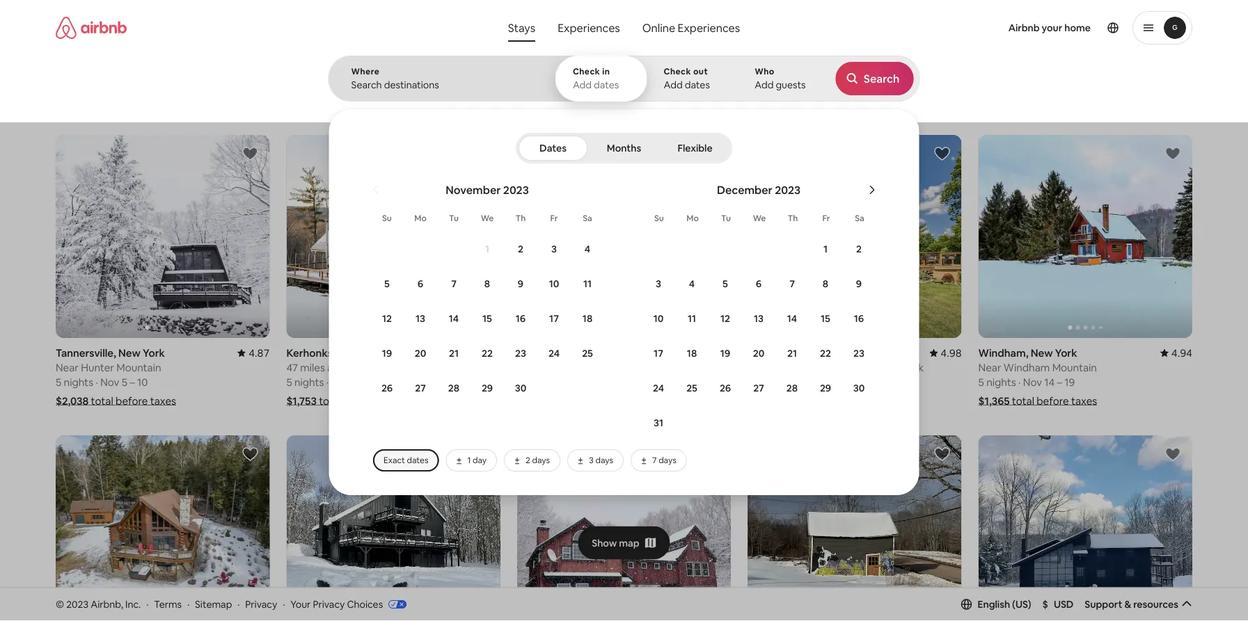 Task type: vqa. For each thing, say whether or not it's contained in the screenshot.
3rd Payout
no



Task type: locate. For each thing, give the bounding box(es) containing it.
1 6 from the left
[[418, 278, 424, 290]]

0 horizontal spatial 16
[[516, 313, 526, 325]]

1 8 from the left
[[485, 278, 490, 290]]

4
[[585, 243, 591, 256], [689, 278, 695, 290]]

york right windham,
[[1056, 347, 1078, 360]]

20 button right 4.98 out of 5 average rating icon
[[742, 337, 776, 371]]

2 check from the left
[[664, 66, 692, 77]]

24 for the rightmost 24 button
[[653, 382, 665, 395]]

3 new from the left
[[824, 347, 846, 360]]

13
[[416, 313, 426, 325], [754, 313, 764, 325], [814, 376, 824, 389]]

0 horizontal spatial 7
[[451, 278, 457, 290]]

·
[[96, 376, 98, 389], [327, 376, 329, 389], [788, 376, 791, 389], [1019, 376, 1021, 389], [146, 599, 149, 611], [187, 599, 190, 611], [238, 599, 240, 611], [283, 599, 285, 611]]

new inside tannersville, new york near hunter mountain 5 nights · nov 5 – 10 $2,038 total before taxes
[[118, 347, 141, 360]]

7 for first the 7 button
[[451, 278, 457, 290]]

0 horizontal spatial 2
[[518, 243, 524, 256]]

19 button
[[371, 337, 404, 371], [709, 337, 742, 371]]

total down jan
[[319, 395, 342, 408]]

9 button
[[504, 267, 538, 301], [843, 267, 876, 301]]

2 1 button from the left
[[809, 233, 843, 266]]

· down "windham" on the right bottom of page
[[1019, 376, 1021, 389]]

0 horizontal spatial 24
[[549, 348, 560, 360]]

0 horizontal spatial 30 button
[[504, 372, 538, 405]]

18 for the right 18 button
[[687, 348, 697, 360]]

2 4.98 from the left
[[941, 347, 962, 360]]

1 1 button from the left
[[471, 233, 504, 266]]

17 button up milford, pennsylvania
[[538, 302, 571, 336]]

nov inside mountain dale, new york near holiday mountain ski & fun park 5 nights · nov 13 – 18 $4,867 total before taxes
[[793, 376, 812, 389]]

4.98
[[710, 347, 731, 360], [941, 347, 962, 360]]

15 right jan
[[351, 376, 361, 389]]

4 new from the left
[[1031, 347, 1054, 360]]

before for near windham mountain
[[1037, 395, 1070, 408]]

5 inside 5 nights $1,757
[[517, 376, 523, 389]]

where
[[351, 66, 380, 77]]

24 up 31 button
[[653, 382, 665, 395]]

1 horizontal spatial experiences
[[678, 21, 741, 35]]

10 inside tannersville, new york near hunter mountain 5 nights · nov 5 – 10 $2,038 total before taxes
[[137, 376, 148, 389]]

0 horizontal spatial 2023
[[66, 599, 89, 611]]

near left holiday
[[748, 361, 771, 375]]

2023
[[503, 183, 529, 197], [775, 183, 801, 197], [66, 599, 89, 611]]

shepherd's huts
[[355, 103, 418, 114]]

add to wishlist: windham, new york image
[[934, 446, 951, 463]]

mountain right hunter on the left of the page
[[117, 361, 161, 375]]

1 horizontal spatial 6 button
[[742, 267, 776, 301]]

1 privacy from the left
[[245, 599, 277, 611]]

0 horizontal spatial 19 button
[[371, 337, 404, 371]]

3 near from the left
[[979, 361, 1002, 375]]

15 button up dale,
[[809, 302, 843, 336]]

· down hunter on the left of the page
[[96, 376, 98, 389]]

we down december 2023 on the top right
[[753, 213, 766, 224]]

16 button up milford,
[[504, 302, 538, 336]]

nov for $2,038
[[100, 376, 119, 389]]

1 7 button from the left
[[437, 267, 471, 301]]

25 button down 4.98 out of 5 average rating icon
[[676, 372, 709, 405]]

1 days from the left
[[532, 456, 550, 466]]

th down 'november 2023'
[[516, 213, 526, 224]]

1 horizontal spatial 3 button
[[642, 267, 676, 301]]

exact dates
[[384, 456, 429, 466]]

nights inside mountain dale, new york near holiday mountain ski & fun park 5 nights · nov 13 – 18 $4,867 total before taxes
[[756, 376, 786, 389]]

19 button left holiday
[[709, 337, 742, 371]]

1 horizontal spatial 10
[[549, 278, 560, 290]]

2 2 button from the left
[[843, 233, 876, 266]]

2 for november 2023
[[518, 243, 524, 256]]

2 14 button from the left
[[776, 302, 809, 336]]

add down experiences button
[[573, 79, 592, 91]]

2 29 button from the left
[[809, 372, 843, 405]]

None search field
[[328, 0, 1249, 496]]

before
[[116, 395, 148, 408], [344, 395, 376, 408], [808, 395, 841, 408], [1037, 395, 1070, 408]]

– for 47 miles away
[[363, 376, 368, 389]]

21 left 4.88 out of 5 average rating image
[[449, 348, 459, 360]]

1 button
[[471, 233, 504, 266], [809, 233, 843, 266]]

19 inside 'windham, new york near windham mountain 5 nights · nov 14 – 19 $1,365 total before taxes'
[[1065, 376, 1076, 389]]

total right $4,867
[[784, 395, 806, 408]]

1 vertical spatial 25 button
[[676, 372, 709, 405]]

check left out
[[664, 66, 692, 77]]

& right support
[[1125, 599, 1132, 611]]

2 nights from the left
[[295, 376, 324, 389]]

new inside kerhonkson, new york 47 miles away 5 nights · jan 15 – 20 $1,753 total before taxes
[[350, 347, 372, 360]]

before inside mountain dale, new york near holiday mountain ski & fun park 5 nights · nov 13 – 18 $4,867 total before taxes
[[808, 395, 841, 408]]

· inside kerhonkson, new york 47 miles away 5 nights · jan 15 – 20 $1,753 total before taxes
[[327, 376, 329, 389]]

days down 31 button
[[659, 456, 677, 466]]

16 button up ski
[[843, 302, 876, 336]]

6 for first 6 button from right
[[756, 278, 762, 290]]

we
[[481, 213, 494, 224], [753, 213, 766, 224]]

1 vertical spatial 10 button
[[642, 302, 676, 336]]

1 for december 2023
[[824, 243, 828, 256]]

new for kerhonkson,
[[350, 347, 372, 360]]

total inside kerhonkson, new york 47 miles away 5 nights · jan 15 – 20 $1,753 total before taxes
[[319, 395, 342, 408]]

1 horizontal spatial th
[[788, 213, 798, 224]]

2
[[518, 243, 524, 256], [857, 243, 862, 256], [526, 456, 531, 466]]

1 – from the left
[[130, 376, 135, 389]]

2 before from the left
[[344, 395, 376, 408]]

30 down milford,
[[515, 382, 527, 395]]

2 27 button from the left
[[742, 372, 776, 405]]

total inside 'windham, new york near windham mountain 5 nights · nov 14 – 19 $1,365 total before taxes'
[[1013, 395, 1035, 408]]

0 vertical spatial &
[[874, 361, 882, 375]]

1 horizontal spatial 14 button
[[776, 302, 809, 336]]

days left 3 days
[[532, 456, 550, 466]]

4 nights from the left
[[756, 376, 786, 389]]

york
[[143, 347, 165, 360], [375, 347, 397, 360], [848, 347, 870, 360], [1056, 347, 1078, 360]]

days left 7 days
[[596, 456, 614, 466]]

1 horizontal spatial 12
[[721, 313, 731, 325]]

tab list inside stays tab panel
[[519, 133, 730, 164]]

1 9 from the left
[[518, 278, 524, 290]]

1 horizontal spatial privacy
[[313, 599, 345, 611]]

1 horizontal spatial 26
[[720, 382, 731, 395]]

8 button
[[471, 267, 504, 301], [809, 267, 843, 301]]

near for near hunter mountain
[[56, 361, 79, 375]]

2023 right december at the top right of the page
[[775, 183, 801, 197]]

19 for 1st 19 button from right
[[721, 348, 731, 360]]

new
[[118, 347, 141, 360], [350, 347, 372, 360], [824, 347, 846, 360], [1031, 347, 1054, 360]]

1 29 from the left
[[482, 382, 493, 395]]

dates inside "check out add dates"
[[685, 79, 710, 91]]

29 down 4.88
[[482, 382, 493, 395]]

1 vertical spatial 3
[[656, 278, 662, 290]]

0 horizontal spatial 7 button
[[437, 267, 471, 301]]

2 button for december 2023
[[843, 233, 876, 266]]

york inside 'windham, new york near windham mountain 5 nights · nov 14 – 19 $1,365 total before taxes'
[[1056, 347, 1078, 360]]

december 2023
[[717, 183, 801, 197]]

0 horizontal spatial 9
[[518, 278, 524, 290]]

1 horizontal spatial 20 button
[[742, 337, 776, 371]]

2 horizontal spatial add
[[755, 79, 774, 91]]

0 horizontal spatial 8
[[485, 278, 490, 290]]

0 horizontal spatial 10 button
[[538, 267, 571, 301]]

26 button right jan
[[371, 372, 404, 405]]

2 – from the left
[[363, 376, 368, 389]]

dates for check out add dates
[[685, 79, 710, 91]]

nights inside 5 nights $1,757
[[525, 376, 555, 389]]

0 horizontal spatial mo
[[415, 213, 427, 224]]

1 horizontal spatial 17 button
[[642, 337, 676, 371]]

windham, new york near windham mountain 5 nights · nov 14 – 19 $1,365 total before taxes
[[979, 347, 1098, 408]]

1 horizontal spatial 3
[[589, 456, 594, 466]]

15 up 4.88
[[483, 313, 492, 325]]

16 up milford,
[[516, 313, 526, 325]]

0 horizontal spatial &
[[874, 361, 882, 375]]

tab list containing dates
[[519, 133, 730, 164]]

© 2023 airbnb, inc. ·
[[56, 599, 149, 611]]

2023 for ©
[[66, 599, 89, 611]]

0 horizontal spatial 29 button
[[471, 372, 504, 405]]

20 left 4.88 out of 5 average rating image
[[415, 348, 426, 360]]

16 button
[[504, 302, 538, 336], [843, 302, 876, 336]]

nov down holiday
[[793, 376, 812, 389]]

taxes inside kerhonkson, new york 47 miles away 5 nights · jan 15 – 20 $1,753 total before taxes
[[378, 395, 404, 408]]

30 down ski
[[854, 382, 865, 395]]

nov down "windham" on the right bottom of page
[[1024, 376, 1043, 389]]

add to wishlist: windham, new york image
[[1165, 146, 1182, 162]]

16
[[516, 313, 526, 325], [855, 313, 865, 325]]

$1,757
[[517, 395, 547, 408]]

1 horizontal spatial 22 button
[[809, 337, 843, 371]]

9 for 1st 9 button from the right
[[857, 278, 862, 290]]

check
[[573, 66, 601, 77], [664, 66, 692, 77]]

2 horizontal spatial 2
[[857, 243, 862, 256]]

add up golfing
[[664, 79, 683, 91]]

22 button left milford,
[[471, 337, 504, 371]]

0 horizontal spatial 3
[[552, 243, 557, 256]]

· inside tannersville, new york near hunter mountain 5 nights · nov 5 – 10 $2,038 total before taxes
[[96, 376, 98, 389]]

17 up milford, pennsylvania
[[550, 313, 559, 325]]

25 button
[[571, 337, 605, 371], [676, 372, 709, 405]]

taxes inside tannersville, new york near hunter mountain 5 nights · nov 5 – 10 $2,038 total before taxes
[[150, 395, 176, 408]]

nov inside 'windham, new york near windham mountain 5 nights · nov 14 – 19 $1,365 total before taxes'
[[1024, 376, 1043, 389]]

0 horizontal spatial 6
[[418, 278, 424, 290]]

1 before from the left
[[116, 395, 148, 408]]

4 total from the left
[[1013, 395, 1035, 408]]

17 left 4.98 out of 5 average rating icon
[[654, 348, 664, 360]]

26 right jan
[[382, 382, 393, 395]]

total for $2,038
[[91, 395, 113, 408]]

nights down miles
[[295, 376, 324, 389]]

1 horizontal spatial 1
[[485, 243, 490, 256]]

add for check out add dates
[[664, 79, 683, 91]]

2 21 button from the left
[[776, 337, 809, 371]]

20 button left 4.88 out of 5 average rating image
[[404, 337, 437, 371]]

19
[[382, 348, 392, 360], [721, 348, 731, 360], [1065, 376, 1076, 389]]

york inside tannersville, new york near hunter mountain 5 nights · nov 5 – 10 $2,038 total before taxes
[[143, 347, 165, 360]]

1 22 from the left
[[482, 348, 493, 360]]

2 22 from the left
[[821, 348, 832, 360]]

0 horizontal spatial 10
[[137, 376, 148, 389]]

2 19 button from the left
[[709, 337, 742, 371]]

2 new from the left
[[350, 347, 372, 360]]

near down tannersville,
[[56, 361, 79, 375]]

0 horizontal spatial 26
[[382, 382, 393, 395]]

sa
[[583, 213, 593, 224], [856, 213, 865, 224]]

0 horizontal spatial 5 button
[[371, 267, 404, 301]]

add down who
[[755, 79, 774, 91]]

th down december 2023 on the top right
[[788, 213, 798, 224]]

$1,753
[[287, 395, 317, 408]]

in
[[603, 66, 610, 77]]

· inside 'windham, new york near windham mountain 5 nights · nov 14 – 19 $1,365 total before taxes'
[[1019, 376, 1021, 389]]

25 button right milford,
[[571, 337, 605, 371]]

2 12 from the left
[[721, 313, 731, 325]]

2 28 from the left
[[787, 382, 798, 395]]

privacy left your
[[245, 599, 277, 611]]

22 button right holiday
[[809, 337, 843, 371]]

add to wishlist: mountain dale, new york image
[[934, 146, 951, 162]]

near down windham,
[[979, 361, 1002, 375]]

8
[[485, 278, 490, 290], [823, 278, 829, 290]]

nights inside kerhonkson, new york 47 miles away 5 nights · jan 15 – 20 $1,753 total before taxes
[[295, 376, 324, 389]]

total inside mountain dale, new york near holiday mountain ski & fun park 5 nights · nov 13 – 18 $4,867 total before taxes
[[784, 395, 806, 408]]

29 down dale,
[[820, 382, 832, 395]]

2 su from the left
[[655, 213, 664, 224]]

1 horizontal spatial 30
[[854, 382, 865, 395]]

dates down out
[[685, 79, 710, 91]]

total for $1,753
[[319, 395, 342, 408]]

2 horizontal spatial near
[[979, 361, 1002, 375]]

19 button right away
[[371, 337, 404, 371]]

nov down hunter on the left of the page
[[100, 376, 119, 389]]

14 button up 4.88 out of 5 average rating image
[[437, 302, 471, 336]]

1 horizontal spatial 16 button
[[843, 302, 876, 336]]

2 for december 2023
[[857, 243, 862, 256]]

1 horizontal spatial 17
[[654, 348, 664, 360]]

1 4.98 from the left
[[710, 347, 731, 360]]

total right $2,038
[[91, 395, 113, 408]]

1 horizontal spatial tu
[[722, 213, 731, 224]]

14 for 2nd the 14 button
[[788, 313, 798, 325]]

tab list
[[519, 133, 730, 164]]

3 – from the left
[[827, 376, 832, 389]]

york right tannersville,
[[143, 347, 165, 360]]

3 add from the left
[[755, 79, 774, 91]]

windham,
[[979, 347, 1029, 360]]

dates
[[540, 142, 567, 155]]

26 down 4.98 out of 5 average rating icon
[[720, 382, 731, 395]]

20 right jan
[[371, 376, 383, 389]]

1 horizontal spatial &
[[1125, 599, 1132, 611]]

0 horizontal spatial we
[[481, 213, 494, 224]]

nights inside 'windham, new york near windham mountain 5 nights · nov 14 – 19 $1,365 total before taxes'
[[987, 376, 1017, 389]]

3 days
[[589, 456, 614, 466]]

1 add from the left
[[573, 79, 592, 91]]

2 horizontal spatial 13
[[814, 376, 824, 389]]

11 button up pennsylvania at the bottom of page
[[571, 267, 605, 301]]

experiences up in
[[558, 21, 620, 35]]

1 horizontal spatial 19
[[721, 348, 731, 360]]

before for near hunter mountain
[[116, 395, 148, 408]]

17
[[550, 313, 559, 325], [654, 348, 664, 360]]

nights for $1,753
[[295, 376, 324, 389]]

1 horizontal spatial 15 button
[[809, 302, 843, 336]]

nov
[[100, 376, 119, 389], [793, 376, 812, 389], [1024, 376, 1043, 389]]

0 horizontal spatial 9 button
[[504, 267, 538, 301]]

2 fr from the left
[[823, 213, 831, 224]]

0 horizontal spatial 4
[[585, 243, 591, 256]]

privacy right your
[[313, 599, 345, 611]]

1 taxes from the left
[[150, 395, 176, 408]]

english (us) button
[[962, 599, 1032, 611]]

dates right the exact
[[407, 456, 429, 466]]

1 26 button from the left
[[371, 372, 404, 405]]

29 for first the 29 button from right
[[820, 382, 832, 395]]

2 28 button from the left
[[776, 372, 809, 405]]

0 horizontal spatial 21 button
[[437, 337, 471, 371]]

2 9 button from the left
[[843, 267, 876, 301]]

1 york from the left
[[143, 347, 165, 360]]

experiences up out
[[678, 21, 741, 35]]

1 horizontal spatial 21 button
[[776, 337, 809, 371]]

29 button down dale,
[[809, 372, 843, 405]]

1 sa from the left
[[583, 213, 593, 224]]

30 button down milford,
[[504, 372, 538, 405]]

1 28 from the left
[[448, 382, 460, 395]]

2023 right the ©
[[66, 599, 89, 611]]

support & resources button
[[1085, 599, 1193, 611]]

tu down the november
[[449, 213, 459, 224]]

new up "windham" on the right bottom of page
[[1031, 347, 1054, 360]]

new inside 'windham, new york near windham mountain 5 nights · nov 14 – 19 $1,365 total before taxes'
[[1031, 347, 1054, 360]]

york up ski
[[848, 347, 870, 360]]

4.98 out of 5 average rating image
[[930, 347, 962, 360]]

display total before taxes switch
[[1156, 88, 1181, 105]]

1 near from the left
[[56, 361, 79, 375]]

1 19 button from the left
[[371, 337, 404, 371]]

near inside tannersville, new york near hunter mountain 5 nights · nov 5 – 10 $2,038 total before taxes
[[56, 361, 79, 375]]

2 horizontal spatial days
[[659, 456, 677, 466]]

15 button up 4.88
[[471, 302, 504, 336]]

1 horizontal spatial 2 button
[[843, 233, 876, 266]]

new for tannersville,
[[118, 347, 141, 360]]

12 for second 12 button from the left
[[721, 313, 731, 325]]

1 horizontal spatial 13
[[754, 313, 764, 325]]

check left in
[[573, 66, 601, 77]]

1 vertical spatial 4 button
[[676, 267, 709, 301]]

1 horizontal spatial 21
[[788, 348, 798, 360]]

check inside check in add dates
[[573, 66, 601, 77]]

1 9 button from the left
[[504, 267, 538, 301]]

before down jan
[[344, 395, 376, 408]]

2 23 button from the left
[[843, 337, 876, 371]]

map
[[619, 537, 640, 550]]

13 inside mountain dale, new york near holiday mountain ski & fun park 5 nights · nov 13 – 18 $4,867 total before taxes
[[814, 376, 824, 389]]

17 for top 17 button
[[550, 313, 559, 325]]

1 vertical spatial &
[[1125, 599, 1132, 611]]

2 27 from the left
[[754, 382, 765, 395]]

0 vertical spatial 11 button
[[571, 267, 605, 301]]

11 button up 4.98 out of 5 average rating icon
[[676, 302, 709, 336]]

dammusi
[[709, 103, 747, 114]]

1 horizontal spatial fr
[[823, 213, 831, 224]]

4.87 out of 5 average rating image
[[238, 347, 270, 360]]

21 up holiday
[[788, 348, 798, 360]]

1 nights from the left
[[64, 376, 93, 389]]

20 right 4.98 out of 5 average rating icon
[[753, 348, 765, 360]]

4.98 out of 5 average rating image
[[699, 347, 731, 360]]

1 horizontal spatial 18 button
[[676, 337, 709, 371]]

1 th from the left
[[516, 213, 526, 224]]

1 21 from the left
[[449, 348, 459, 360]]

1 vertical spatial 17
[[654, 348, 664, 360]]

1 horizontal spatial we
[[753, 213, 766, 224]]

1 horizontal spatial 29
[[820, 382, 832, 395]]

near inside 'windham, new york near windham mountain 5 nights · nov 14 – 19 $1,365 total before taxes'
[[979, 361, 1002, 375]]

1 horizontal spatial 10 button
[[642, 302, 676, 336]]

1 new from the left
[[118, 347, 141, 360]]

1 12 from the left
[[382, 313, 392, 325]]

york inside kerhonkson, new york 47 miles away 5 nights · jan 15 – 20 $1,753 total before taxes
[[375, 347, 397, 360]]

4.98 for 4.98 out of 5 average rating icon
[[710, 347, 731, 360]]

group
[[56, 70, 954, 124], [56, 135, 270, 339], [287, 135, 501, 339], [517, 135, 731, 339], [748, 135, 962, 339], [979, 135, 1193, 339], [56, 436, 270, 622], [287, 436, 501, 622], [517, 436, 731, 622], [748, 436, 962, 622], [979, 436, 1193, 622]]

24 button up 5 nights $1,757
[[538, 337, 571, 371]]

group containing shepherd's huts
[[56, 70, 954, 124]]

mountain right "windham" on the right bottom of page
[[1053, 361, 1098, 375]]

1 horizontal spatial 4.98
[[941, 347, 962, 360]]

new right tannersville,
[[118, 347, 141, 360]]

1 vertical spatial 18
[[687, 348, 697, 360]]

2 mo from the left
[[687, 213, 699, 224]]

taxes
[[150, 395, 176, 408], [378, 395, 404, 408], [843, 395, 869, 408], [1072, 395, 1098, 408]]

3 days from the left
[[659, 456, 677, 466]]

0 horizontal spatial 21
[[449, 348, 459, 360]]

Where field
[[351, 79, 533, 91]]

13 for 2nd 13 button from right
[[416, 313, 426, 325]]

nights for $2,038
[[64, 376, 93, 389]]

4 taxes from the left
[[1072, 395, 1098, 408]]

1 2 button from the left
[[504, 233, 538, 266]]

1 horizontal spatial 30 button
[[843, 372, 876, 405]]

4.94 out of 5 average rating image
[[1161, 347, 1193, 360]]

1 horizontal spatial days
[[596, 456, 614, 466]]

0 horizontal spatial 16 button
[[504, 302, 538, 336]]

0 horizontal spatial 20
[[371, 376, 383, 389]]

2 horizontal spatial 18
[[834, 376, 845, 389]]

18 button
[[571, 302, 605, 336], [676, 337, 709, 371]]

2 privacy from the left
[[313, 599, 345, 611]]

0 horizontal spatial 6 button
[[404, 267, 437, 301]]

3 total from the left
[[784, 395, 806, 408]]

before inside tannersville, new york near hunter mountain 5 nights · nov 5 – 10 $2,038 total before taxes
[[116, 395, 148, 408]]

2 16 from the left
[[855, 313, 865, 325]]

29 button
[[471, 372, 504, 405], [809, 372, 843, 405]]

near for near windham mountain
[[979, 361, 1002, 375]]

profile element
[[764, 0, 1193, 56]]

taxes inside 'windham, new york near windham mountain 5 nights · nov 14 – 19 $1,365 total before taxes'
[[1072, 395, 1098, 408]]

1 horizontal spatial nov
[[793, 376, 812, 389]]

0 horizontal spatial experiences
[[558, 21, 620, 35]]

15 up dale,
[[821, 313, 831, 325]]

nights inside tannersville, new york near hunter mountain 5 nights · nov 5 – 10 $2,038 total before taxes
[[64, 376, 93, 389]]

15 inside kerhonkson, new york 47 miles away 5 nights · jan 15 – 20 $1,753 total before taxes
[[351, 376, 361, 389]]

2 9 from the left
[[857, 278, 862, 290]]

1 horizontal spatial 13 button
[[742, 302, 776, 336]]

13 button
[[404, 302, 437, 336], [742, 302, 776, 336]]

4 – from the left
[[1058, 376, 1063, 389]]

1 horizontal spatial 1 button
[[809, 233, 843, 266]]

– inside kerhonkson, new york 47 miles away 5 nights · jan 15 – 20 $1,753 total before taxes
[[363, 376, 368, 389]]

3 nights from the left
[[525, 376, 555, 389]]

experiences
[[558, 21, 620, 35], [678, 21, 741, 35]]

york for tannersville, new york
[[143, 347, 165, 360]]

your privacy choices link
[[291, 599, 407, 612]]

0 horizontal spatial 23 button
[[504, 337, 538, 371]]

privacy
[[245, 599, 277, 611], [313, 599, 345, 611]]

1 12 button from the left
[[371, 302, 404, 336]]

3
[[552, 243, 557, 256], [656, 278, 662, 290], [589, 456, 594, 466]]

14 button
[[437, 302, 471, 336], [776, 302, 809, 336]]

$1,365
[[979, 395, 1010, 408]]

new up away
[[350, 347, 372, 360]]

9 for first 9 button
[[518, 278, 524, 290]]

tu
[[449, 213, 459, 224], [722, 213, 731, 224]]

nov inside tannersville, new york near hunter mountain 5 nights · nov 5 – 10 $2,038 total before taxes
[[100, 376, 119, 389]]

nights up $1,757
[[525, 376, 555, 389]]

before right $2,038
[[116, 395, 148, 408]]

total inside tannersville, new york near hunter mountain 5 nights · nov 5 – 10 $2,038 total before taxes
[[91, 395, 113, 408]]

milford,
[[517, 347, 555, 360]]

– inside 'windham, new york near windham mountain 5 nights · nov 14 – 19 $1,365 total before taxes'
[[1058, 376, 1063, 389]]

2 experiences from the left
[[678, 21, 741, 35]]

1 horizontal spatial check
[[664, 66, 692, 77]]

add inside check in add dates
[[573, 79, 592, 91]]

riads
[[779, 103, 800, 114]]

· left jan
[[327, 376, 329, 389]]

23 button left fun
[[843, 337, 876, 371]]

3 button
[[538, 233, 571, 266], [642, 267, 676, 301]]

airbnb,
[[91, 599, 123, 611]]

near
[[56, 361, 79, 375], [748, 361, 771, 375], [979, 361, 1002, 375]]

29 button down 4.88
[[471, 372, 504, 405]]

add inside "check out add dates"
[[664, 79, 683, 91]]

5 nights $1,757
[[517, 376, 555, 408]]

1 experiences from the left
[[558, 21, 620, 35]]

17 for the bottommost 17 button
[[654, 348, 664, 360]]

20
[[415, 348, 426, 360], [753, 348, 765, 360], [371, 376, 383, 389]]

21 button up $4,867
[[776, 337, 809, 371]]

york for windham, new york
[[1056, 347, 1078, 360]]

0 vertical spatial 18
[[583, 313, 593, 325]]

0 horizontal spatial 11
[[584, 278, 592, 290]]

7 button
[[437, 267, 471, 301], [776, 267, 809, 301]]

22 for 1st 22 button from the right
[[821, 348, 832, 360]]

30 button left fun
[[843, 372, 876, 405]]

1 horizontal spatial 16
[[855, 313, 865, 325]]

total for $1,365
[[1013, 395, 1035, 408]]

2 total from the left
[[319, 395, 342, 408]]

· left privacy link
[[238, 599, 240, 611]]

tu down december at the top right of the page
[[722, 213, 731, 224]]

check inside "check out add dates"
[[664, 66, 692, 77]]

28 button down dale,
[[776, 372, 809, 405]]

1 16 from the left
[[516, 313, 526, 325]]

4.88
[[480, 347, 501, 360]]

before inside kerhonkson, new york 47 miles away 5 nights · jan 15 – 20 $1,753 total before taxes
[[344, 395, 376, 408]]

before inside 'windham, new york near windham mountain 5 nights · nov 14 – 19 $1,365 total before taxes'
[[1037, 395, 1070, 408]]

& right ski
[[874, 361, 882, 375]]

2 vertical spatial 18
[[834, 376, 845, 389]]

1 horizontal spatial 2023
[[503, 183, 529, 197]]

· left your
[[283, 599, 285, 611]]

5
[[385, 278, 390, 290], [723, 278, 728, 290], [56, 376, 61, 389], [122, 376, 127, 389], [287, 376, 292, 389], [517, 376, 523, 389], [748, 376, 754, 389], [979, 376, 985, 389]]

1 27 from the left
[[415, 382, 426, 395]]

0 horizontal spatial 3 button
[[538, 233, 571, 266]]

pennsylvania
[[557, 347, 620, 360]]

1 horizontal spatial 27
[[754, 382, 765, 395]]

2 days from the left
[[596, 456, 614, 466]]

before down holiday
[[808, 395, 841, 408]]

kerhonkson, new york 47 miles away 5 nights · jan 15 – 20 $1,753 total before taxes
[[287, 347, 404, 408]]

0 horizontal spatial 18
[[583, 313, 593, 325]]

dates inside check in add dates
[[594, 79, 619, 91]]

24 button up 31 button
[[642, 372, 676, 405]]

10 button
[[538, 267, 571, 301], [642, 302, 676, 336]]

0 horizontal spatial fr
[[551, 213, 558, 224]]

2 button
[[504, 233, 538, 266], [843, 233, 876, 266]]

2 6 from the left
[[756, 278, 762, 290]]

2 13 button from the left
[[742, 302, 776, 336]]

1 horizontal spatial 24
[[653, 382, 665, 395]]

2 29 from the left
[[820, 382, 832, 395]]

2 near from the left
[[748, 361, 771, 375]]

1 26 from the left
[[382, 382, 393, 395]]

21
[[449, 348, 459, 360], [788, 348, 798, 360]]

0 horizontal spatial 30
[[515, 382, 527, 395]]

add to wishlist: jewett, new york image
[[473, 446, 490, 463]]

18
[[583, 313, 593, 325], [687, 348, 697, 360], [834, 376, 845, 389]]

days for 7 days
[[659, 456, 677, 466]]

huts
[[401, 103, 418, 114]]

22 button
[[471, 337, 504, 371], [809, 337, 843, 371]]

york for kerhonkson, new york
[[375, 347, 397, 360]]

– inside tannersville, new york near hunter mountain 5 nights · nov 5 – 10 $2,038 total before taxes
[[130, 376, 135, 389]]

5 inside mountain dale, new york near holiday mountain ski & fun park 5 nights · nov 13 – 18 $4,867 total before taxes
[[748, 376, 754, 389]]

23 up ski
[[854, 348, 865, 360]]

14 button up dale,
[[776, 302, 809, 336]]

28 button down 4.88 out of 5 average rating image
[[437, 372, 471, 405]]

2 22 button from the left
[[809, 337, 843, 371]]

2 add from the left
[[664, 79, 683, 91]]

$4,867
[[748, 395, 781, 408]]

1 21 button from the left
[[437, 337, 471, 371]]

16 up ski
[[855, 313, 865, 325]]

2023 right the november
[[503, 183, 529, 197]]

0 vertical spatial 4
[[585, 243, 591, 256]]



Task type: describe. For each thing, give the bounding box(es) containing it.
trulli
[[596, 103, 615, 114]]

14 for 1st the 14 button
[[449, 313, 459, 325]]

mountain inside tannersville, new york near hunter mountain 5 nights · nov 5 – 10 $2,038 total before taxes
[[117, 361, 161, 375]]

windmills
[[525, 103, 563, 114]]

flexible
[[678, 142, 713, 155]]

add to wishlist: tannersville, new york image
[[242, 146, 259, 162]]

& inside mountain dale, new york near holiday mountain ski & fun park 5 nights · nov 13 – 18 $4,867 total before taxes
[[874, 361, 882, 375]]

0 vertical spatial 11
[[584, 278, 592, 290]]

fun
[[884, 361, 901, 375]]

4.87
[[249, 347, 270, 360]]

2 7 button from the left
[[776, 267, 809, 301]]

1 14 button from the left
[[437, 302, 471, 336]]

terms
[[154, 599, 182, 611]]

$2,038
[[56, 395, 89, 408]]

check for check in add dates
[[573, 66, 601, 77]]

dale,
[[797, 347, 821, 360]]

add to wishlist: jewett, new york image
[[242, 446, 259, 463]]

2 6 button from the left
[[742, 267, 776, 301]]

1 5 button from the left
[[371, 267, 404, 301]]

add to wishlist: hillsdale, new york image
[[1165, 446, 1182, 463]]

1 horizontal spatial 7
[[653, 456, 657, 466]]

(us)
[[1013, 599, 1032, 611]]

2 8 from the left
[[823, 278, 829, 290]]

stays tab panel
[[328, 56, 1249, 496]]

0 vertical spatial 3 button
[[538, 233, 571, 266]]

ski
[[859, 361, 872, 375]]

months button
[[591, 136, 658, 161]]

mountain up holiday
[[748, 347, 794, 360]]

1 30 button from the left
[[504, 372, 538, 405]]

none search field containing stays
[[328, 0, 1249, 496]]

47
[[287, 361, 298, 375]]

· right terms link
[[187, 599, 190, 611]]

$
[[1043, 599, 1049, 611]]

27 for first 27 button
[[415, 382, 426, 395]]

tannersville, new york near hunter mountain 5 nights · nov 5 – 10 $2,038 total before taxes
[[56, 347, 176, 408]]

$ usd
[[1043, 599, 1074, 611]]

2 20 button from the left
[[742, 337, 776, 371]]

2 th from the left
[[788, 213, 798, 224]]

6 for 2nd 6 button from right
[[418, 278, 424, 290]]

1 vertical spatial 11
[[688, 313, 697, 325]]

– for near hunter mountain
[[130, 376, 135, 389]]

holiday
[[773, 361, 809, 375]]

jan
[[331, 376, 348, 389]]

add for check in add dates
[[573, 79, 592, 91]]

park
[[903, 361, 924, 375]]

· right inc.
[[146, 599, 149, 611]]

14 inside 'windham, new york near windham mountain 5 nights · nov 14 – 19 $1,365 total before taxes'
[[1045, 376, 1055, 389]]

exact
[[384, 456, 405, 466]]

3 for top 3 button
[[552, 243, 557, 256]]

day
[[473, 456, 487, 466]]

1 horizontal spatial 15
[[483, 313, 492, 325]]

who
[[755, 66, 775, 77]]

your
[[1042, 22, 1063, 34]]

12 for second 12 button from the right
[[382, 313, 392, 325]]

show map button
[[578, 527, 671, 560]]

1 horizontal spatial 2
[[526, 456, 531, 466]]

18 for topmost 18 button
[[583, 313, 593, 325]]

online
[[643, 21, 676, 35]]

0 horizontal spatial 25
[[582, 348, 593, 360]]

31 button
[[642, 407, 676, 440]]

usd
[[1054, 599, 1074, 611]]

1 button for december 2023
[[809, 233, 843, 266]]

1 button for november 2023
[[471, 233, 504, 266]]

english (us)
[[978, 599, 1032, 611]]

2 8 button from the left
[[809, 267, 843, 301]]

before for 47 miles away
[[344, 395, 376, 408]]

months
[[607, 142, 642, 155]]

check in add dates
[[573, 66, 619, 91]]

december
[[717, 183, 773, 197]]

check for check out add dates
[[664, 66, 692, 77]]

cycladic homes
[[440, 103, 502, 114]]

out
[[694, 66, 708, 77]]

1 mo from the left
[[415, 213, 427, 224]]

2 sa from the left
[[856, 213, 865, 224]]

english
[[978, 599, 1011, 611]]

1 su from the left
[[382, 213, 392, 224]]

4.94
[[1172, 347, 1193, 360]]

1 6 button from the left
[[404, 267, 437, 301]]

1 fr from the left
[[551, 213, 558, 224]]

0 vertical spatial 17 button
[[538, 302, 571, 336]]

days for 2 days
[[532, 456, 550, 466]]

dates button
[[519, 136, 588, 161]]

support & resources
[[1085, 599, 1179, 611]]

taxes inside mountain dale, new york near holiday mountain ski & fun park 5 nights · nov 13 – 18 $4,867 total before taxes
[[843, 395, 869, 408]]

1 horizontal spatial 24 button
[[642, 372, 676, 405]]

13 for 2nd 13 button from the left
[[754, 313, 764, 325]]

dates for check in add dates
[[594, 79, 619, 91]]

18 inside mountain dale, new york near holiday mountain ski & fun park 5 nights · nov 13 – 18 $4,867 total before taxes
[[834, 376, 845, 389]]

milford, pennsylvania
[[517, 347, 620, 360]]

guests
[[776, 79, 806, 91]]

mountain down dale,
[[812, 361, 856, 375]]

online experiences
[[643, 21, 741, 35]]

nov for $1,365
[[1024, 376, 1043, 389]]

4.88 out of 5 average rating image
[[468, 347, 501, 360]]

hunter
[[81, 361, 114, 375]]

5 inside 'windham, new york near windham mountain 5 nights · nov 14 – 19 $1,365 total before taxes'
[[979, 376, 985, 389]]

choices
[[347, 599, 383, 611]]

online experiences link
[[632, 14, 752, 42]]

31
[[654, 417, 664, 430]]

2 30 from the left
[[854, 382, 865, 395]]

november 2023
[[446, 183, 529, 197]]

1 30 from the left
[[515, 382, 527, 395]]

mountain inside 'windham, new york near windham mountain 5 nights · nov 14 – 19 $1,365 total before taxes'
[[1053, 361, 1098, 375]]

2 15 button from the left
[[809, 302, 843, 336]]

1 vertical spatial 4
[[689, 278, 695, 290]]

22 for 2nd 22 button from right
[[482, 348, 493, 360]]

2 16 button from the left
[[843, 302, 876, 336]]

1 13 button from the left
[[404, 302, 437, 336]]

0 vertical spatial 25 button
[[571, 337, 605, 371]]

2 12 button from the left
[[709, 302, 742, 336]]

29 for first the 29 button
[[482, 382, 493, 395]]

york inside mountain dale, new york near holiday mountain ski & fun park 5 nights · nov 13 – 18 $4,867 total before taxes
[[848, 347, 870, 360]]

near inside mountain dale, new york near holiday mountain ski & fun park 5 nights · nov 13 – 18 $4,867 total before taxes
[[748, 361, 771, 375]]

2 26 button from the left
[[709, 372, 742, 405]]

4.98 for 4.98 out of 5 average rating image
[[941, 347, 962, 360]]

2 21 from the left
[[788, 348, 798, 360]]

0 vertical spatial 18 button
[[571, 302, 605, 336]]

24 for 24 button to the top
[[549, 348, 560, 360]]

add inside who add guests
[[755, 79, 774, 91]]

taxes for windham, new york near windham mountain 5 nights · nov 14 – 19 $1,365 total before taxes
[[1072, 395, 1098, 408]]

campers
[[833, 103, 869, 114]]

experiences inside button
[[558, 21, 620, 35]]

days for 3 days
[[596, 456, 614, 466]]

calendar application
[[345, 168, 1249, 444]]

2 26 from the left
[[720, 382, 731, 395]]

2023 for december
[[775, 183, 801, 197]]

2 tu from the left
[[722, 213, 731, 224]]

taxes for tannersville, new york near hunter mountain 5 nights · nov 5 – 10 $2,038 total before taxes
[[150, 395, 176, 408]]

5 inside kerhonkson, new york 47 miles away 5 nights · jan 15 – 20 $1,753 total before taxes
[[287, 376, 292, 389]]

3 for right 3 button
[[656, 278, 662, 290]]

1 23 from the left
[[515, 348, 527, 360]]

away
[[327, 361, 352, 375]]

home
[[1065, 22, 1091, 34]]

golfing
[[652, 103, 681, 114]]

– for near windham mountain
[[1058, 376, 1063, 389]]

november
[[446, 183, 501, 197]]

airbnb your home
[[1009, 22, 1091, 34]]

your privacy choices
[[291, 599, 383, 611]]

airbnb
[[1009, 22, 1040, 34]]

· inside mountain dale, new york near holiday mountain ski & fun park 5 nights · nov 13 – 18 $4,867 total before taxes
[[788, 376, 791, 389]]

1 20 button from the left
[[404, 337, 437, 371]]

1 horizontal spatial 25
[[687, 382, 698, 395]]

0 horizontal spatial 1
[[468, 456, 471, 466]]

miles
[[300, 361, 325, 375]]

7 for first the 7 button from right
[[790, 278, 795, 290]]

1 27 button from the left
[[404, 372, 437, 405]]

support
[[1085, 599, 1123, 611]]

taxes for kerhonkson, new york 47 miles away 5 nights · jan 15 – 20 $1,753 total before taxes
[[378, 395, 404, 408]]

terms link
[[154, 599, 182, 611]]

what can we help you find? tab list
[[497, 14, 632, 42]]

experiences button
[[547, 14, 632, 42]]

2 30 button from the left
[[843, 372, 876, 405]]

1 we from the left
[[481, 213, 494, 224]]

who add guests
[[755, 66, 806, 91]]

1 16 button from the left
[[504, 302, 538, 336]]

stays button
[[497, 14, 547, 42]]

20 inside kerhonkson, new york 47 miles away 5 nights · jan 15 – 20 $1,753 total before taxes
[[371, 376, 383, 389]]

27 for 2nd 27 button
[[754, 382, 765, 395]]

terms · sitemap · privacy ·
[[154, 599, 285, 611]]

your
[[291, 599, 311, 611]]

new inside mountain dale, new york near holiday mountain ski & fun park 5 nights · nov 13 – 18 $4,867 total before taxes
[[824, 347, 846, 360]]

privacy link
[[245, 599, 277, 611]]

2 5 button from the left
[[709, 267, 742, 301]]

airbnb your home link
[[1001, 13, 1100, 42]]

1 23 button from the left
[[504, 337, 538, 371]]

2 horizontal spatial 10
[[654, 313, 664, 325]]

stays
[[508, 21, 536, 35]]

0 vertical spatial 10
[[549, 278, 560, 290]]

– inside mountain dale, new york near holiday mountain ski & fun park 5 nights · nov 13 – 18 $4,867 total before taxes
[[827, 376, 832, 389]]

1 15 button from the left
[[471, 302, 504, 336]]

2023 for november
[[503, 183, 529, 197]]

1 day
[[468, 456, 487, 466]]

homes
[[476, 103, 502, 114]]

add to wishlist: milford, pennsylvania image
[[704, 146, 720, 162]]

nights for $1,365
[[987, 376, 1017, 389]]

2 23 from the left
[[854, 348, 865, 360]]

1 horizontal spatial 20
[[415, 348, 426, 360]]

2 horizontal spatial 15
[[821, 313, 831, 325]]

flexible button
[[661, 136, 730, 161]]

0 horizontal spatial dates
[[407, 456, 429, 466]]

sitemap link
[[195, 599, 232, 611]]

19 for 1st 19 button
[[382, 348, 392, 360]]

1 for november 2023
[[485, 243, 490, 256]]

0 vertical spatial 24 button
[[538, 337, 571, 371]]

1 vertical spatial 11 button
[[676, 302, 709, 336]]

adapted
[[895, 103, 929, 114]]

7 days
[[653, 456, 677, 466]]

2 button for november 2023
[[504, 233, 538, 266]]

1 horizontal spatial 4 button
[[676, 267, 709, 301]]

1 28 button from the left
[[437, 372, 471, 405]]

©
[[56, 599, 64, 611]]

2 we from the left
[[753, 213, 766, 224]]

show
[[592, 537, 617, 550]]

2 horizontal spatial 20
[[753, 348, 765, 360]]

1 22 button from the left
[[471, 337, 504, 371]]

new for windham,
[[1031, 347, 1054, 360]]

2 days
[[526, 456, 550, 466]]

inc.
[[125, 599, 141, 611]]

mountain dale, new york near holiday mountain ski & fun park 5 nights · nov 13 – 18 $4,867 total before taxes
[[748, 347, 924, 408]]

0 horizontal spatial 4 button
[[571, 233, 605, 266]]

1 tu from the left
[[449, 213, 459, 224]]

1 8 button from the left
[[471, 267, 504, 301]]

1 vertical spatial 17 button
[[642, 337, 676, 371]]

1 29 button from the left
[[471, 372, 504, 405]]

kerhonkson,
[[287, 347, 348, 360]]

windham
[[1004, 361, 1051, 375]]



